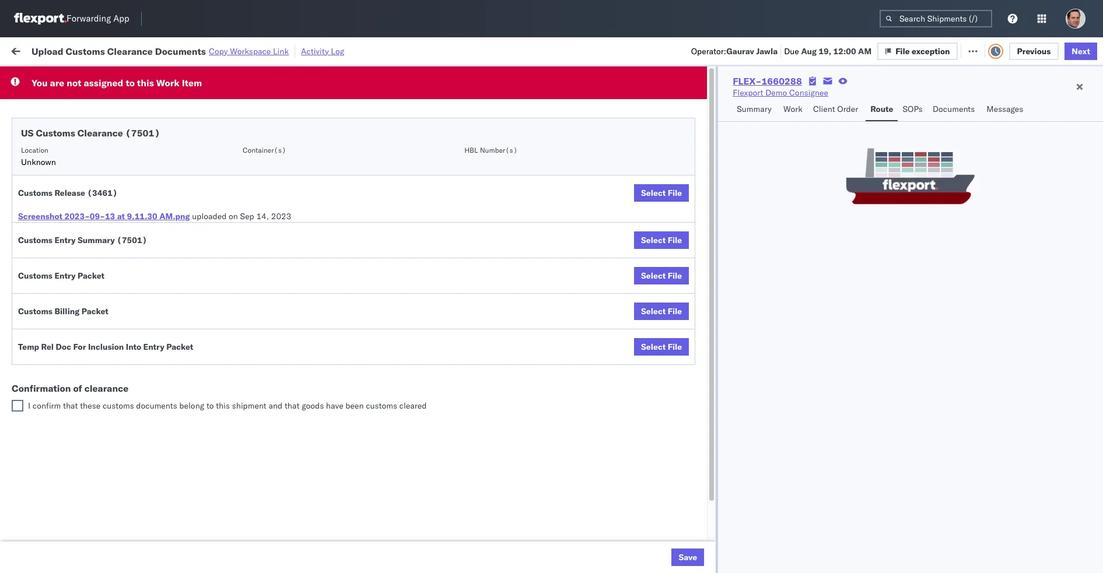Task type: vqa. For each thing, say whether or not it's contained in the screenshot.
middle Entry
yes



Task type: describe. For each thing, give the bounding box(es) containing it.
2 integration test account - karl lagerfeld from the top
[[529, 554, 681, 564]]

documents
[[136, 401, 177, 412]]

2022 for upload customs clearance documents link
[[281, 245, 302, 256]]

ca for 4th schedule pickup from los angeles, ca link
[[159, 271, 171, 281]]

1 lagerfeld from the top
[[646, 528, 681, 539]]

4 schedule delivery appointment link from the top
[[27, 398, 144, 410]]

number(s)
[[480, 146, 518, 155]]

1 flex-1889466 from the top
[[669, 271, 730, 282]]

customs up location
[[36, 127, 75, 139]]

0 vertical spatial gaurav
[[727, 46, 755, 56]]

3 11:59 pm pdt, nov 4, 2022 from the top
[[195, 168, 302, 179]]

hbl number(s)
[[465, 146, 518, 155]]

4 flex-2130387 from the top
[[669, 554, 730, 564]]

file for customs billing packet
[[668, 306, 683, 317]]

forwarding
[[67, 13, 111, 24]]

1 11:59 from the top
[[195, 117, 218, 128]]

goods
[[302, 401, 324, 412]]

1 11:59 pm pdt, nov 4, 2022 from the top
[[195, 117, 302, 128]]

1 horizontal spatial work
[[156, 77, 180, 89]]

23, for 2023
[[264, 400, 277, 410]]

confirmation of clearance
[[12, 383, 129, 395]]

client for client name
[[450, 95, 469, 104]]

2 schedule delivery appointment from the top
[[27, 194, 144, 204]]

customs entry summary (7501)
[[18, 235, 147, 246]]

1 vertical spatial at
[[117, 211, 125, 222]]

clearance
[[85, 383, 129, 395]]

temp
[[18, 342, 39, 353]]

workitem
[[13, 95, 43, 104]]

ocean fcl for schedule pickup from rotterdam, netherlands link associated with 1st schedule pickup from rotterdam, netherlands button from the bottom of the page
[[371, 528, 412, 539]]

pm down deadline on the top left
[[220, 117, 233, 128]]

forwarding app
[[67, 13, 129, 24]]

track
[[298, 45, 317, 56]]

client name button
[[444, 93, 512, 104]]

log
[[331, 46, 345, 56]]

4 ceau7522281, hlxu6269489, hlxu8034992 from the top
[[748, 194, 929, 204]]

no
[[276, 72, 286, 81]]

import work button
[[94, 37, 153, 64]]

are
[[50, 77, 64, 89]]

4 test123456 from the top
[[827, 194, 876, 205]]

0 vertical spatial am
[[859, 46, 872, 56]]

risk
[[242, 45, 256, 56]]

6 flex-1846748 from the top
[[669, 245, 730, 256]]

i
[[28, 401, 30, 412]]

blocked,
[[144, 72, 173, 81]]

select file for customs release (3461)
[[642, 188, 683, 198]]

2 flex-2130384 from the top
[[669, 528, 730, 539]]

aug
[[802, 46, 817, 56]]

1 integration test account - karl lagerfeld from the top
[[529, 528, 681, 539]]

location unknown
[[21, 146, 56, 168]]

select file for temp rel doc for inclusion into entry packet
[[642, 342, 683, 353]]

nov for second schedule pickup from los angeles, ca link from the top of the page
[[255, 168, 270, 179]]

6 1846748 from the top
[[694, 245, 730, 256]]

netherlands for 1st schedule pickup from rotterdam, netherlands button from the bottom of the page
[[27, 533, 73, 544]]

4 2130387 from the top
[[694, 554, 730, 564]]

shipment
[[232, 401, 267, 412]]

clearance for upload customs clearance documents
[[90, 245, 128, 255]]

ca for second schedule pickup from los angeles, ca link from the top of the page
[[159, 168, 171, 178]]

forwarding app link
[[14, 13, 129, 25]]

app
[[113, 13, 129, 24]]

screenshot
[[18, 211, 62, 222]]

pickup for confirm pickup from los angeles, ca link
[[59, 322, 84, 332]]

screenshot 2023-09-13 at 9.11.30 am.png link
[[18, 211, 190, 222]]

confirm delivery link
[[27, 347, 89, 359]]

clearance for us customs clearance (7501)
[[78, 127, 123, 139]]

4 ceau7522281, from the top
[[748, 194, 808, 204]]

route
[[871, 104, 894, 114]]

1 flex-1846748 from the top
[[669, 117, 730, 128]]

appointment for second "schedule delivery appointment" link from the top
[[96, 194, 144, 204]]

1 vertical spatial summary
[[78, 235, 115, 246]]

resize handle column header for deadline 'button' on the left of the page
[[309, 90, 323, 574]]

1 gaurav jawla from the top
[[979, 117, 1027, 128]]

2022 for confirm delivery link
[[282, 348, 302, 359]]

snooze
[[329, 95, 352, 104]]

next
[[1073, 46, 1091, 56]]

pst, for 4:00
[[230, 323, 247, 333]]

packet for customs entry packet
[[78, 271, 105, 281]]

2 2130384 from the top
[[694, 528, 730, 539]]

187
[[269, 45, 284, 56]]

5:30 pm pst, jan 30, 2023
[[195, 528, 299, 539]]

select for customs entry packet
[[642, 271, 666, 281]]

you are not assigned to this work item
[[32, 77, 202, 89]]

4 schedule pickup from los angeles, ca button from the top
[[27, 270, 171, 283]]

2 account from the top
[[589, 554, 620, 564]]

schedule pickup from los angeles, ca for third schedule pickup from los angeles, ca link from the bottom
[[27, 219, 171, 230]]

2 schedule pickup from rotterdam, netherlands button from the top
[[27, 521, 173, 546]]

ocean fcl for upload customs clearance documents link
[[371, 245, 412, 256]]

4 schedule pickup from los angeles, ca link from the top
[[27, 270, 171, 282]]

container numbers button
[[742, 88, 809, 109]]

savant
[[1005, 168, 1030, 179]]

2 ceau7522281, from the top
[[748, 142, 808, 153]]

2022 for confirm pickup from los angeles, ca link
[[281, 323, 302, 333]]

187 on track
[[269, 45, 317, 56]]

sops
[[903, 104, 923, 114]]

been
[[346, 401, 364, 412]]

1 test123456 from the top
[[827, 117, 876, 128]]

8 schedule from the top
[[27, 373, 61, 384]]

copy
[[209, 46, 228, 56]]

delivery for 8:30
[[64, 399, 93, 410]]

4 flex-1889466 from the top
[[669, 348, 730, 359]]

2 11:59 pm pdt, nov 4, 2022 from the top
[[195, 143, 302, 153]]

1 integration from the top
[[529, 528, 569, 539]]

pm left sep
[[220, 220, 233, 230]]

2 lagerfeld from the top
[[646, 554, 681, 564]]

14,
[[257, 211, 269, 222]]

pst, for 11:00
[[235, 245, 253, 256]]

from for confirm pickup from los angeles, ca link
[[86, 322, 103, 332]]

nov for third schedule pickup from los angeles, ca link from the bottom
[[255, 220, 270, 230]]

1 schedule pickup from los angeles, ca button from the top
[[27, 142, 171, 154]]

4 11:59 pm pdt, nov 4, 2022 from the top
[[195, 220, 302, 230]]

1 schedule from the top
[[27, 116, 61, 127]]

10 schedule from the top
[[27, 419, 61, 429]]

import
[[99, 45, 126, 56]]

4 schedule delivery appointment button from the top
[[27, 398, 144, 411]]

due aug 19, 12:00 am
[[785, 46, 872, 56]]

fcl for confirm pickup from los angeles, ca link
[[397, 323, 412, 333]]

appointment for 3rd "schedule delivery appointment" link
[[96, 296, 144, 307]]

not
[[67, 77, 81, 89]]

los for second schedule pickup from los angeles, ca link from the top of the page
[[110, 168, 123, 178]]

batch
[[1038, 45, 1061, 56]]

mbl/mawb numbers button
[[821, 93, 961, 104]]

2 flex-2130387 from the top
[[669, 425, 730, 436]]

container numbers
[[748, 90, 779, 109]]

5 1846748 from the top
[[694, 220, 730, 230]]

client for client order
[[814, 104, 836, 114]]

snoozed : no
[[244, 72, 286, 81]]

upload for upload customs clearance documents
[[27, 245, 53, 255]]

angeles, down us customs clearance (7501)
[[125, 142, 157, 153]]

6 ocean fcl from the top
[[371, 400, 412, 410]]

documents button
[[929, 99, 983, 121]]

work button
[[779, 99, 809, 121]]

select file for customs entry packet
[[642, 271, 683, 281]]

1 vertical spatial jawla
[[1007, 117, 1027, 128]]

upload customs clearance documents
[[27, 245, 172, 255]]

messages button
[[983, 99, 1030, 121]]

pickup for third schedule pickup from los angeles, ca link from the bottom
[[64, 219, 89, 230]]

1 schedule delivery appointment from the top
[[27, 116, 144, 127]]

snoozed
[[244, 72, 271, 81]]

2 vertical spatial packet
[[166, 342, 193, 353]]

0 horizontal spatial am
[[215, 348, 228, 359]]

pm left container(s)
[[220, 143, 233, 153]]

nov for upload customs clearance documents link
[[255, 245, 270, 256]]

11 resize handle column header from the left
[[1074, 90, 1088, 574]]

2 karl from the top
[[629, 554, 644, 564]]

4 hlxu6269489, from the top
[[810, 194, 870, 204]]

3 flex-2130387 from the top
[[669, 477, 730, 487]]

4:00
[[195, 323, 213, 333]]

from for first schedule pickup from los angeles, ca link from the bottom of the page
[[91, 373, 108, 384]]

workspace
[[230, 46, 271, 56]]

batch action button
[[1020, 42, 1096, 59]]

flexport
[[733, 88, 764, 98]]

rotterdam, for 1st schedule pickup from rotterdam, netherlands button from the bottom of the page
[[110, 522, 152, 532]]

los for confirm pickup from los angeles, ca link
[[105, 322, 118, 332]]

flex-1660288 link
[[733, 75, 803, 87]]

route button
[[866, 99, 899, 121]]

client order button
[[809, 99, 866, 121]]

4 pdt, from the top
[[235, 220, 253, 230]]

select for customs release (3461)
[[642, 188, 666, 198]]

next button
[[1066, 42, 1098, 60]]

2 gaurav jawla from the top
[[979, 194, 1027, 205]]

ocean fcl for second schedule pickup from los angeles, ca link from the top of the page
[[371, 168, 412, 179]]

work
[[33, 42, 64, 59]]

appointment for 4th "schedule delivery appointment" link from the bottom of the page
[[96, 116, 144, 127]]

message
[[157, 45, 190, 56]]

mode
[[371, 95, 389, 104]]

1 4, from the top
[[272, 117, 280, 128]]

schedule pickup from rotterdam, netherlands for second schedule pickup from rotterdam, netherlands button from the bottom of the page schedule pickup from rotterdam, netherlands link
[[27, 419, 152, 441]]

customs left billing
[[18, 306, 53, 317]]

3 2130387 from the top
[[694, 477, 730, 487]]

0 vertical spatial this
[[137, 77, 154, 89]]

pm up uploaded
[[220, 168, 233, 179]]

2 1889466 from the top
[[694, 297, 730, 307]]

(7501) for us customs clearance (7501)
[[125, 127, 160, 139]]

ca for confirm pickup from los angeles, ca link
[[155, 322, 166, 332]]

schedule pickup from rotterdam, netherlands for schedule pickup from rotterdam, netherlands link associated with 1st schedule pickup from rotterdam, netherlands button from the bottom of the page
[[27, 522, 152, 544]]

3 schedule delivery appointment from the top
[[27, 296, 144, 307]]

documents for upload customs clearance documents copy workspace link
[[155, 45, 206, 57]]

customs inside button
[[56, 245, 88, 255]]

pickup for second schedule pickup from los angeles, ca link from the top of the page
[[64, 168, 89, 178]]

filtered by:
[[12, 72, 53, 82]]

flexport. image
[[14, 13, 67, 25]]

confirm
[[33, 401, 61, 412]]

assigned
[[84, 77, 123, 89]]

angeles, down 'upload customs clearance documents' button
[[125, 271, 157, 281]]

1 schedule pickup from los angeles, ca link from the top
[[27, 142, 171, 153]]

file for customs entry summary (7501)
[[668, 235, 683, 246]]

3 schedule pickup from los angeles, ca link from the top
[[27, 219, 171, 230]]

select for temp rel doc for inclusion into entry packet
[[642, 342, 666, 353]]

2 4, from the top
[[272, 143, 280, 153]]

4 4, from the top
[[272, 220, 280, 230]]

1 horizontal spatial on
[[286, 45, 296, 56]]

flex-1660288
[[733, 75, 803, 87]]

customs release (3461)
[[18, 188, 118, 198]]

2 customs from the left
[[366, 401, 398, 412]]

pm right 4:00
[[215, 323, 228, 333]]

customs down screenshot
[[18, 235, 53, 246]]

3 11:59 from the top
[[195, 168, 218, 179]]

progress
[[183, 72, 212, 81]]

jan for 23,
[[249, 400, 262, 410]]

file for customs entry packet
[[668, 271, 683, 281]]

delivery for 6:00
[[59, 348, 89, 358]]

order
[[838, 104, 859, 114]]

angeles, inside button
[[121, 322, 153, 332]]

netherlands for second schedule pickup from rotterdam, netherlands button from the bottom of the page
[[27, 431, 73, 441]]

container
[[748, 90, 779, 99]]

0 vertical spatial jawla
[[757, 46, 778, 56]]

customs billing packet
[[18, 306, 109, 317]]

angeles, up documents
[[125, 373, 157, 384]]

fcl for schedule pickup from rotterdam, netherlands link associated with 1st schedule pickup from rotterdam, netherlands button from the bottom of the page
[[397, 528, 412, 539]]

4 flex-1846748 from the top
[[669, 194, 730, 205]]

1660288
[[762, 75, 803, 87]]

los for 5th schedule pickup from los angeles, ca link from the bottom
[[110, 142, 123, 153]]

save
[[679, 553, 698, 563]]

angeles, up '9.11.30'
[[125, 168, 157, 178]]

2 vertical spatial jawla
[[1007, 194, 1027, 205]]

consignee button
[[523, 93, 633, 104]]

pickup for second schedule pickup from rotterdam, netherlands button from the bottom of the page schedule pickup from rotterdam, netherlands link
[[64, 419, 89, 429]]

1 2130387 from the top
[[694, 400, 730, 410]]

upload customs clearance documents link
[[27, 244, 172, 256]]

1 hlxu6269489, from the top
[[810, 117, 870, 127]]

in
[[175, 72, 181, 81]]

flexport demo consignee link
[[733, 87, 829, 99]]

operator
[[979, 95, 1007, 104]]

0 vertical spatial at
[[232, 45, 240, 56]]

3 schedule from the top
[[27, 168, 61, 178]]

schedule pickup from rotterdam, netherlands link for 1st schedule pickup from rotterdam, netherlands button from the bottom of the page
[[27, 521, 173, 544]]

resize handle column header for the 'container numbers' button
[[807, 90, 821, 574]]

5 flex-1846748 from the top
[[669, 220, 730, 230]]

1 karl from the top
[[629, 528, 644, 539]]

4 11:59 from the top
[[195, 220, 218, 230]]

7 schedule from the top
[[27, 296, 61, 307]]

2 11:59 from the top
[[195, 143, 218, 153]]

ca for 5th schedule pickup from los angeles, ca link from the bottom
[[159, 142, 171, 153]]

1 1889466 from the top
[[694, 271, 730, 282]]

flexport demo consignee
[[733, 88, 829, 98]]

rel
[[41, 342, 54, 353]]

pickup for schedule pickup from rotterdam, netherlands link associated with 1st schedule pickup from rotterdam, netherlands button from the bottom of the page
[[64, 522, 89, 532]]



Task type: locate. For each thing, give the bounding box(es) containing it.
customs entry packet
[[18, 271, 105, 281]]

: right not
[[84, 72, 87, 81]]

select file for customs entry summary (7501)
[[642, 235, 683, 246]]

summary down '09-'
[[78, 235, 115, 246]]

2130384 down 1662119
[[694, 502, 730, 513]]

5 fcl from the top
[[397, 323, 412, 333]]

ca inside button
[[155, 322, 166, 332]]

0 horizontal spatial that
[[63, 401, 78, 412]]

packet
[[78, 271, 105, 281], [82, 306, 109, 317], [166, 342, 193, 353]]

select file button for customs entry summary (7501)
[[635, 232, 690, 249]]

1 vertical spatial flex-2130384
[[669, 528, 730, 539]]

schedule delivery appointment button
[[27, 116, 144, 129], [27, 193, 144, 206], [27, 296, 144, 309], [27, 398, 144, 411]]

2 2130387 from the top
[[694, 425, 730, 436]]

9.11.30
[[127, 211, 157, 222]]

3 ceau7522281, from the top
[[748, 168, 808, 179]]

mbl/mawb
[[827, 95, 867, 104]]

los
[[110, 142, 123, 153], [110, 168, 123, 178], [110, 219, 123, 230], [110, 271, 123, 281], [105, 322, 118, 332], [110, 373, 123, 384]]

confirm inside confirm pickup from los angeles, ca link
[[27, 322, 57, 332]]

2 vertical spatial work
[[784, 104, 803, 114]]

3 select file from the top
[[642, 271, 683, 281]]

los down inclusion
[[110, 373, 123, 384]]

to right belong
[[207, 401, 214, 412]]

2 hlxu6269489, from the top
[[810, 142, 870, 153]]

3 1889466 from the top
[[694, 323, 730, 333]]

12:00
[[834, 46, 857, 56]]

consignee inside button
[[529, 95, 563, 104]]

1 ocean fcl from the top
[[371, 117, 412, 128]]

1 schedule delivery appointment button from the top
[[27, 116, 144, 129]]

schedule pickup from los angeles, ca up these
[[27, 373, 171, 384]]

schedule delivery appointment button down workitem button
[[27, 116, 144, 129]]

1 confirm from the top
[[27, 322, 57, 332]]

schedule pickup from los angeles, ca for 5th schedule pickup from los angeles, ca link from the bottom
[[27, 142, 171, 153]]

jan left 30,
[[249, 528, 262, 539]]

1 horizontal spatial :
[[271, 72, 273, 81]]

work
[[128, 45, 148, 56], [156, 77, 180, 89], [784, 104, 803, 114]]

1 horizontal spatial at
[[232, 45, 240, 56]]

2 flex-1846748 from the top
[[669, 143, 730, 153]]

1 vertical spatial work
[[156, 77, 180, 89]]

1 vertical spatial 23,
[[264, 400, 277, 410]]

activity log
[[301, 46, 345, 56]]

los up (3461)
[[110, 168, 123, 178]]

0 vertical spatial flex-2130384
[[669, 502, 730, 513]]

appointment up us customs clearance (7501)
[[96, 116, 144, 127]]

2 select file button from the top
[[635, 232, 690, 249]]

numbers for mbl/mawb numbers
[[869, 95, 898, 104]]

3 schedule delivery appointment button from the top
[[27, 296, 144, 309]]

fcl for upload customs clearance documents link
[[397, 245, 412, 256]]

0 vertical spatial (7501)
[[125, 127, 160, 139]]

pickup for 4th schedule pickup from los angeles, ca link
[[64, 271, 89, 281]]

schedule pickup from rotterdam, netherlands link for second schedule pickup from rotterdam, netherlands button from the bottom of the page
[[27, 418, 173, 442]]

flex-2130384 down flex-1662119
[[669, 502, 730, 513]]

work left item
[[156, 77, 180, 89]]

pst, up 6:00 am pst, dec 24, 2022
[[230, 323, 247, 333]]

customs right been
[[366, 401, 398, 412]]

1 2130384 from the top
[[694, 502, 730, 513]]

customs up customs billing packet
[[18, 271, 53, 281]]

2 test123456 from the top
[[827, 143, 876, 153]]

upload inside button
[[27, 245, 53, 255]]

30,
[[264, 528, 277, 539]]

summary
[[737, 104, 772, 114], [78, 235, 115, 246]]

2 1846748 from the top
[[694, 143, 730, 153]]

am right 6:00
[[215, 348, 228, 359]]

3 hlxu8034992 from the top
[[872, 168, 929, 179]]

2 select file from the top
[[642, 235, 683, 246]]

fcl
[[397, 117, 412, 128], [397, 168, 412, 179], [397, 220, 412, 230], [397, 245, 412, 256], [397, 323, 412, 333], [397, 400, 412, 410], [397, 528, 412, 539]]

1 horizontal spatial customs
[[366, 401, 398, 412]]

confirm inside confirm delivery link
[[27, 348, 57, 358]]

2023
[[271, 211, 292, 222], [279, 400, 299, 410], [279, 528, 299, 539]]

5 schedule from the top
[[27, 219, 61, 230]]

gaurav
[[727, 46, 755, 56], [979, 117, 1005, 128], [979, 194, 1005, 205]]

schedule pickup from los angeles, ca button up (3461)
[[27, 167, 171, 180]]

pst, for 5:30
[[230, 528, 247, 539]]

0 vertical spatial -
[[622, 528, 627, 539]]

2130384
[[694, 502, 730, 513], [694, 528, 730, 539]]

2022 for third schedule pickup from los angeles, ca link from the bottom
[[282, 220, 302, 230]]

clearance inside button
[[90, 245, 128, 255]]

1 that from the left
[[63, 401, 78, 412]]

1 vertical spatial clearance
[[78, 127, 123, 139]]

file exception button
[[886, 42, 966, 59], [886, 42, 966, 59], [878, 42, 958, 60], [878, 42, 958, 60]]

2 vertical spatial entry
[[143, 342, 164, 353]]

2130387
[[694, 400, 730, 410], [694, 425, 730, 436], [694, 477, 730, 487], [694, 554, 730, 564]]

dec for 23,
[[249, 323, 265, 333]]

3 schedule delivery appointment link from the top
[[27, 296, 144, 307]]

schedule delivery appointment up us customs clearance (7501)
[[27, 116, 144, 127]]

jawla left due
[[757, 46, 778, 56]]

schedule delivery appointment link down the of
[[27, 398, 144, 410]]

documents up in
[[155, 45, 206, 57]]

3 ceau7522281, hlxu6269489, hlxu8034992 from the top
[[748, 168, 929, 179]]

1 schedule delivery appointment link from the top
[[27, 116, 144, 128]]

numbers for container numbers
[[748, 100, 777, 109]]

2 horizontal spatial work
[[784, 104, 803, 114]]

clearance down workitem button
[[78, 127, 123, 139]]

documents inside button
[[933, 104, 976, 114]]

1 horizontal spatial that
[[285, 401, 300, 412]]

1 vertical spatial packet
[[82, 306, 109, 317]]

2022 for second schedule pickup from los angeles, ca link from the top of the page
[[282, 168, 302, 179]]

5 schedule pickup from los angeles, ca link from the top
[[27, 373, 171, 384]]

this
[[137, 77, 154, 89], [216, 401, 230, 412]]

2 schedule pickup from rotterdam, netherlands from the top
[[27, 522, 152, 544]]

2 schedule delivery appointment button from the top
[[27, 193, 144, 206]]

0 vertical spatial on
[[286, 45, 296, 56]]

0 vertical spatial rotterdam,
[[110, 419, 152, 429]]

gaurav down messages
[[979, 117, 1005, 128]]

2 vertical spatial clearance
[[90, 245, 128, 255]]

1 customs from the left
[[103, 401, 134, 412]]

0 horizontal spatial customs
[[103, 401, 134, 412]]

schedule pickup from los angeles, ca link up customs entry summary (7501)
[[27, 219, 171, 230]]

that right and
[[285, 401, 300, 412]]

0 vertical spatial 23,
[[267, 323, 279, 333]]

(0)
[[190, 45, 205, 56]]

file exception
[[904, 45, 959, 56], [896, 46, 951, 56]]

select file button for customs billing packet
[[635, 303, 690, 321]]

1 vertical spatial schedule pickup from rotterdam, netherlands button
[[27, 521, 173, 546]]

customs down clearance at left
[[103, 401, 134, 412]]

this right 8:30
[[216, 401, 230, 412]]

los for first schedule pickup from los angeles, ca link from the bottom of the page
[[110, 373, 123, 384]]

2 vertical spatial documents
[[130, 245, 172, 255]]

1 horizontal spatial to
[[207, 401, 214, 412]]

pm right 8:30
[[215, 400, 228, 410]]

0 vertical spatial 2023
[[271, 211, 292, 222]]

activity
[[301, 46, 329, 56]]

1 horizontal spatial this
[[216, 401, 230, 412]]

mbl/mawb numbers
[[827, 95, 898, 104]]

pst, for 8:30
[[230, 400, 247, 410]]

from for 5th schedule pickup from los angeles, ca link from the bottom
[[91, 142, 108, 153]]

1 vertical spatial (7501)
[[117, 235, 147, 246]]

by:
[[42, 72, 53, 82]]

confirm delivery
[[27, 348, 89, 358]]

(7501) down '9.11.30'
[[117, 235, 147, 246]]

5 schedule pickup from los angeles, ca button from the top
[[27, 373, 171, 386]]

operator: gaurav jawla
[[692, 46, 778, 56]]

rotterdam, for second schedule pickup from rotterdam, netherlands button from the bottom of the page
[[110, 419, 152, 429]]

1 vertical spatial entry
[[55, 271, 76, 281]]

8:30
[[195, 400, 213, 410]]

delivery for 11:59
[[64, 116, 93, 127]]

select file button for customs release (3461)
[[635, 184, 690, 202]]

documents left operator
[[933, 104, 976, 114]]

schedule pickup from los angeles, ca down us customs clearance (7501)
[[27, 142, 171, 153]]

: left no
[[271, 72, 273, 81]]

confirm for confirm pickup from los angeles, ca
[[27, 322, 57, 332]]

deadline
[[195, 95, 223, 104]]

0 horizontal spatial client
[[450, 95, 469, 104]]

customs up screenshot
[[18, 188, 53, 198]]

2023 right 30,
[[279, 528, 299, 539]]

upload up the customs entry packet
[[27, 245, 53, 255]]

ca
[[159, 142, 171, 153], [159, 168, 171, 178], [159, 219, 171, 230], [159, 271, 171, 281], [155, 322, 166, 332], [159, 373, 171, 384]]

jan left and
[[249, 400, 262, 410]]

gaurav jawla down messages
[[979, 117, 1027, 128]]

1 vertical spatial schedule pickup from rotterdam, netherlands link
[[27, 521, 173, 544]]

bosch ocean test
[[450, 117, 517, 128], [529, 117, 596, 128], [450, 143, 517, 153], [450, 168, 517, 179], [529, 168, 596, 179], [450, 220, 517, 230], [529, 220, 596, 230], [450, 245, 517, 256], [529, 245, 596, 256], [450, 323, 517, 333], [529, 323, 596, 333]]

from for third schedule pickup from los angeles, ca link from the bottom
[[91, 219, 108, 230]]

entry down 2023-
[[55, 235, 76, 246]]

Search Shipments (/) text field
[[880, 10, 993, 27]]

2 rotterdam, from the top
[[110, 522, 152, 532]]

upload for upload customs clearance documents copy workspace link
[[32, 45, 63, 57]]

778
[[215, 45, 230, 56]]

ca for first schedule pickup from los angeles, ca link from the bottom of the page
[[159, 373, 171, 384]]

clearance for upload customs clearance documents copy workspace link
[[107, 45, 153, 57]]

2130384 up save button
[[694, 528, 730, 539]]

schedule
[[27, 116, 61, 127], [27, 142, 61, 153], [27, 168, 61, 178], [27, 194, 61, 204], [27, 219, 61, 230], [27, 271, 61, 281], [27, 296, 61, 307], [27, 373, 61, 384], [27, 399, 61, 410], [27, 419, 61, 429], [27, 522, 61, 532]]

2 vertical spatial 2023
[[279, 528, 299, 539]]

select file
[[642, 188, 683, 198], [642, 235, 683, 246], [642, 271, 683, 281], [642, 306, 683, 317], [642, 342, 683, 353]]

1 vertical spatial 2023
[[279, 400, 299, 410]]

los down 'upload customs clearance documents' button
[[110, 271, 123, 281]]

uploaded
[[192, 211, 227, 222]]

9 schedule from the top
[[27, 399, 61, 410]]

flex-
[[733, 75, 762, 87], [669, 117, 694, 128], [669, 143, 694, 153], [669, 168, 694, 179], [669, 194, 694, 205], [669, 220, 694, 230], [669, 245, 694, 256], [669, 271, 694, 282], [669, 297, 694, 307], [669, 323, 694, 333], [669, 348, 694, 359], [669, 374, 694, 384], [669, 400, 694, 410], [669, 425, 694, 436], [669, 451, 694, 461], [669, 477, 694, 487], [669, 502, 694, 513], [669, 528, 694, 539], [669, 554, 694, 564]]

1 vertical spatial schedule pickup from rotterdam, netherlands
[[27, 522, 152, 544]]

resize handle column header for 'consignee' button
[[631, 90, 645, 574]]

0 horizontal spatial this
[[137, 77, 154, 89]]

customs up the customs entry packet
[[56, 245, 88, 255]]

item
[[182, 77, 202, 89]]

1 vertical spatial confirm
[[27, 348, 57, 358]]

5:30
[[195, 528, 213, 539]]

0 vertical spatial packet
[[78, 271, 105, 281]]

hlxu6269489,
[[810, 117, 870, 127], [810, 142, 870, 153], [810, 168, 870, 179], [810, 194, 870, 204]]

schedule delivery appointment link down workitem button
[[27, 116, 144, 128]]

numbers inside button
[[869, 95, 898, 104]]

1 fcl from the top
[[397, 117, 412, 128]]

3 4, from the top
[[272, 168, 280, 179]]

schedule pickup from los angeles, ca button
[[27, 142, 171, 154], [27, 167, 171, 180], [27, 219, 171, 231], [27, 270, 171, 283], [27, 373, 171, 386]]

schedule pickup from los angeles, ca button up these
[[27, 373, 171, 386]]

Search Work text field
[[711, 42, 838, 59]]

confirm pickup from los angeles, ca button
[[27, 321, 166, 334]]

pickup inside confirm pickup from los angeles, ca link
[[59, 322, 84, 332]]

import work
[[99, 45, 148, 56]]

4 select file from the top
[[642, 306, 683, 317]]

1 vertical spatial am
[[215, 348, 228, 359]]

5 ocean fcl from the top
[[371, 323, 412, 333]]

0 horizontal spatial at
[[117, 211, 125, 222]]

0 vertical spatial schedule pickup from rotterdam, netherlands link
[[27, 418, 173, 442]]

2 that from the left
[[285, 401, 300, 412]]

container(s)
[[243, 146, 286, 155]]

0 horizontal spatial :
[[84, 72, 87, 81]]

pst, for 6:00
[[230, 348, 248, 359]]

upload up by:
[[32, 45, 63, 57]]

4:00 pm pst, dec 23, 2022
[[195, 323, 302, 333]]

0 vertical spatial upload
[[32, 45, 63, 57]]

resize handle column header
[[174, 90, 188, 574], [309, 90, 323, 574], [351, 90, 365, 574], [430, 90, 444, 574], [509, 90, 523, 574], [631, 90, 645, 574], [728, 90, 742, 574], [807, 90, 821, 574], [959, 90, 973, 574], [1038, 90, 1052, 574], [1074, 90, 1088, 574]]

0 vertical spatial lagerfeld
[[646, 528, 681, 539]]

pdt,
[[235, 117, 253, 128], [235, 143, 253, 153], [235, 168, 253, 179], [235, 220, 253, 230]]

los for third schedule pickup from los angeles, ca link from the bottom
[[110, 219, 123, 230]]

ready
[[90, 72, 110, 81]]

file for temp rel doc for inclusion into entry packet
[[668, 342, 683, 353]]

5 select file button from the top
[[635, 339, 690, 356]]

10 resize handle column header from the left
[[1038, 90, 1052, 574]]

2 vertical spatial gaurav
[[979, 194, 1005, 205]]

flex-1889466 button
[[651, 268, 732, 285], [651, 268, 732, 285], [651, 294, 732, 310], [651, 294, 732, 310], [651, 320, 732, 336], [651, 320, 732, 336], [651, 345, 732, 362], [651, 345, 732, 362]]

on left sep
[[229, 211, 238, 222]]

confirm for confirm delivery
[[27, 348, 57, 358]]

2023 right 14,
[[271, 211, 292, 222]]

1 vertical spatial 2130384
[[694, 528, 730, 539]]

hlxu8034992
[[872, 117, 929, 127], [872, 142, 929, 153], [872, 168, 929, 179], [872, 194, 929, 204]]

3 schedule pickup from los angeles, ca button from the top
[[27, 219, 171, 231]]

5 select file from the top
[[642, 342, 683, 353]]

ceau7522281,
[[748, 117, 808, 127], [748, 142, 808, 153], [748, 168, 808, 179], [748, 194, 808, 204]]

unknown
[[21, 157, 56, 168]]

1 flex-2130387 from the top
[[669, 400, 730, 410]]

2 pdt, from the top
[[235, 143, 253, 153]]

3 flex-1889466 from the top
[[669, 323, 730, 333]]

my
[[12, 42, 30, 59]]

resize handle column header for workitem button
[[174, 90, 188, 574]]

demo
[[766, 88, 788, 98]]

from for 4th schedule pickup from los angeles, ca link
[[91, 271, 108, 281]]

1 vertical spatial rotterdam,
[[110, 522, 152, 532]]

23, left goods
[[264, 400, 277, 410]]

select for customs entry summary (7501)
[[642, 235, 666, 246]]

packet down 'upload customs clearance documents' button
[[78, 271, 105, 281]]

2 ceau7522281, hlxu6269489, hlxu8034992 from the top
[[748, 142, 929, 153]]

schedule pickup from los angeles, ca for first schedule pickup from los angeles, ca link from the bottom of the page
[[27, 373, 171, 384]]

1 vertical spatial jan
[[249, 528, 262, 539]]

2 schedule pickup from los angeles, ca button from the top
[[27, 167, 171, 180]]

1 hlxu8034992 from the top
[[872, 117, 929, 127]]

flex-2130384 up save button
[[669, 528, 730, 539]]

0 vertical spatial entry
[[55, 235, 76, 246]]

client
[[450, 95, 469, 104], [814, 104, 836, 114]]

3 fcl from the top
[[397, 220, 412, 230]]

to right for
[[126, 77, 135, 89]]

11:00
[[195, 245, 218, 256]]

1 appointment from the top
[[96, 116, 144, 127]]

4, right 14,
[[272, 220, 280, 230]]

2023-
[[64, 211, 90, 222]]

pickup for first schedule pickup from los angeles, ca link from the bottom of the page
[[64, 373, 89, 384]]

1 vertical spatial gaurav
[[979, 117, 1005, 128]]

3 resize handle column header from the left
[[351, 90, 365, 574]]

11:00 pm pst, nov 8, 2022
[[195, 245, 302, 256]]

packet for customs billing packet
[[82, 306, 109, 317]]

documents down 'screenshot 2023-09-13 at 9.11.30 am.png uploaded on sep 14, 2023' at the left top of page
[[130, 245, 172, 255]]

pst,
[[235, 245, 253, 256], [230, 323, 247, 333], [230, 348, 248, 359], [230, 400, 247, 410], [230, 528, 247, 539]]

appointment up the 13
[[96, 194, 144, 204]]

clearance up work,
[[107, 45, 153, 57]]

lagerfeld
[[646, 528, 681, 539], [646, 554, 681, 564]]

0 vertical spatial summary
[[737, 104, 772, 114]]

fcl for second schedule pickup from los angeles, ca link from the top of the page
[[397, 168, 412, 179]]

0 vertical spatial work
[[128, 45, 148, 56]]

that down confirmation of clearance
[[63, 401, 78, 412]]

schedule pickup from los angeles, ca for 4th schedule pickup from los angeles, ca link
[[27, 271, 171, 281]]

1 vertical spatial account
[[589, 554, 620, 564]]

delivery inside button
[[59, 348, 89, 358]]

1 resize handle column header from the left
[[174, 90, 188, 574]]

1 horizontal spatial numbers
[[869, 95, 898, 104]]

sops button
[[899, 99, 929, 121]]

None checkbox
[[12, 400, 23, 412]]

resize handle column header for mbl/mawb numbers button
[[959, 90, 973, 574]]

2 flex-1889466 from the top
[[669, 297, 730, 307]]

us customs clearance (7501)
[[21, 127, 160, 139]]

2 integration from the top
[[529, 554, 569, 564]]

1 schedule pickup from rotterdam, netherlands from the top
[[27, 419, 152, 441]]

4 schedule from the top
[[27, 194, 61, 204]]

ocean fcl for third schedule pickup from los angeles, ca link from the bottom
[[371, 220, 412, 230]]

messages
[[987, 104, 1024, 114]]

customs up status
[[66, 45, 105, 57]]

customs
[[103, 401, 134, 412], [366, 401, 398, 412]]

0 vertical spatial schedule pickup from rotterdam, netherlands
[[27, 419, 152, 441]]

0 vertical spatial clearance
[[107, 45, 153, 57]]

1 schedule pickup from rotterdam, netherlands button from the top
[[27, 418, 173, 443]]

work right import
[[128, 45, 148, 56]]

schedule pickup from los angeles, ca up customs entry summary (7501)
[[27, 219, 171, 230]]

resize handle column header for client name button
[[509, 90, 523, 574]]

1 vertical spatial karl
[[629, 554, 644, 564]]

packet left 6:00
[[166, 342, 193, 353]]

dec up 6:00 am pst, dec 24, 2022
[[249, 323, 265, 333]]

select file for customs billing packet
[[642, 306, 683, 317]]

1 horizontal spatial am
[[859, 46, 872, 56]]

have
[[326, 401, 344, 412]]

778 at risk
[[215, 45, 256, 56]]

0 horizontal spatial to
[[126, 77, 135, 89]]

1 vertical spatial gaurav jawla
[[979, 194, 1027, 205]]

upload
[[32, 45, 63, 57], [27, 245, 53, 255]]

2023 for 30,
[[279, 528, 299, 539]]

jawla down savant
[[1007, 194, 1027, 205]]

i confirm that these customs documents belong to this shipment and that goods have been customs cleared
[[28, 401, 427, 412]]

select file button for temp rel doc for inclusion into entry packet
[[635, 339, 690, 356]]

2 resize handle column header from the left
[[309, 90, 323, 574]]

pst, left 30,
[[230, 528, 247, 539]]

schedule delivery appointment button up 2023-
[[27, 193, 144, 206]]

documents inside button
[[130, 245, 172, 255]]

4, down container(s)
[[272, 168, 280, 179]]

0 vertical spatial integration test account - karl lagerfeld
[[529, 528, 681, 539]]

documents
[[155, 45, 206, 57], [933, 104, 976, 114], [130, 245, 172, 255]]

flex id
[[651, 95, 673, 104]]

1 vertical spatial integration
[[529, 554, 569, 564]]

schedule delivery appointment down the of
[[27, 399, 144, 410]]

0 horizontal spatial on
[[229, 211, 238, 222]]

resize handle column header for mode button
[[430, 90, 444, 574]]

2 schedule delivery appointment link from the top
[[27, 193, 144, 205]]

angeles, right the 13
[[125, 219, 157, 230]]

3 hlxu6269489, from the top
[[810, 168, 870, 179]]

flex-1662119 button
[[651, 448, 732, 464], [651, 448, 732, 464]]

1 flex-2130384 from the top
[[669, 502, 730, 513]]

schedule delivery appointment link up 2023-
[[27, 193, 144, 205]]

los inside button
[[105, 322, 118, 332]]

angeles, up into
[[121, 322, 153, 332]]

entry for summary
[[55, 235, 76, 246]]

1 vertical spatial to
[[207, 401, 214, 412]]

2 hlxu8034992 from the top
[[872, 142, 929, 153]]

11 schedule from the top
[[27, 522, 61, 532]]

schedule pickup from los angeles, ca for second schedule pickup from los angeles, ca link from the top of the page
[[27, 168, 171, 178]]

file for customs release (3461)
[[668, 188, 683, 198]]

clearance down the 13
[[90, 245, 128, 255]]

0 horizontal spatial summary
[[78, 235, 115, 246]]

0 horizontal spatial work
[[128, 45, 148, 56]]

client left name
[[450, 95, 469, 104]]

schedule delivery appointment button down the of
[[27, 398, 144, 411]]

and
[[269, 401, 283, 412]]

0 horizontal spatial consignee
[[529, 95, 563, 104]]

4, down deadline 'button' on the left of the page
[[272, 143, 280, 153]]

schedule delivery appointment link up confirm pickup from los angeles, ca
[[27, 296, 144, 307]]

(7501) for customs entry summary (7501)
[[117, 235, 147, 246]]

at
[[232, 45, 240, 56], [117, 211, 125, 222]]

: for snoozed
[[271, 72, 273, 81]]

0 vertical spatial integration
[[529, 528, 569, 539]]

1 vertical spatial dec
[[250, 348, 265, 359]]

numbers left sops
[[869, 95, 898, 104]]

(7501) down you are not assigned to this work item on the left top of the page
[[125, 127, 160, 139]]

1 vertical spatial this
[[216, 401, 230, 412]]

schedule pickup from los angeles, ca link down us customs clearance (7501)
[[27, 142, 171, 153]]

0 vertical spatial 2130384
[[694, 502, 730, 513]]

1 vertical spatial documents
[[933, 104, 976, 114]]

0 vertical spatial confirm
[[27, 322, 57, 332]]

filtered
[[12, 72, 40, 82]]

1 schedule pickup from los angeles, ca from the top
[[27, 142, 171, 153]]

ca for third schedule pickup from los angeles, ca link from the bottom
[[159, 219, 171, 230]]

1 select from the top
[[642, 188, 666, 198]]

los for 4th schedule pickup from los angeles, ca link
[[110, 271, 123, 281]]

schedule pickup from los angeles, ca button up customs entry summary (7501)
[[27, 219, 171, 231]]

0 vertical spatial gaurav jawla
[[979, 117, 1027, 128]]

confirm
[[27, 322, 57, 332], [27, 348, 57, 358]]

work,
[[123, 72, 142, 81]]

0 vertical spatial documents
[[155, 45, 206, 57]]

2 fcl from the top
[[397, 168, 412, 179]]

4 1846748 from the top
[[694, 194, 730, 205]]

schedule pickup from los angeles, ca link down 'upload customs clearance documents' button
[[27, 270, 171, 282]]

0 vertical spatial dec
[[249, 323, 265, 333]]

2 schedule pickup from los angeles, ca from the top
[[27, 168, 171, 178]]

schedule delivery appointment up confirm pickup from los angeles, ca
[[27, 296, 144, 307]]

pm right 5:30
[[215, 528, 228, 539]]

6 schedule from the top
[[27, 271, 61, 281]]

1 horizontal spatial client
[[814, 104, 836, 114]]

2 select from the top
[[642, 235, 666, 246]]

summary inside button
[[737, 104, 772, 114]]

schedule pickup from los angeles, ca down 'upload customs clearance documents' button
[[27, 271, 171, 281]]

(7501)
[[125, 127, 160, 139], [117, 235, 147, 246]]

test
[[501, 117, 517, 128], [580, 117, 596, 128], [501, 143, 517, 153], [501, 168, 517, 179], [580, 168, 596, 179], [501, 220, 517, 230], [580, 220, 596, 230], [501, 245, 517, 256], [580, 245, 596, 256], [501, 323, 517, 333], [580, 323, 596, 333], [572, 528, 587, 539], [572, 554, 587, 564]]

0 vertical spatial account
[[589, 528, 620, 539]]

1662119
[[694, 451, 730, 461]]

dec for 24,
[[250, 348, 265, 359]]

1 pdt, from the top
[[235, 117, 253, 128]]

1 vertical spatial netherlands
[[27, 533, 73, 544]]

hbl
[[465, 146, 478, 155]]

2 schedule from the top
[[27, 142, 61, 153]]

appointment for 1st "schedule delivery appointment" link from the bottom of the page
[[96, 399, 144, 410]]

pm right 11:00
[[220, 245, 233, 256]]

1 vertical spatial -
[[622, 554, 627, 564]]

operator:
[[692, 46, 727, 56]]

numbers inside the container numbers
[[748, 100, 777, 109]]

at left risk
[[232, 45, 240, 56]]

id
[[666, 95, 673, 104]]

status
[[64, 72, 84, 81]]

3 1846748 from the top
[[694, 168, 730, 179]]

pst, right 8:30
[[230, 400, 247, 410]]

1 horizontal spatial consignee
[[790, 88, 829, 98]]

24,
[[267, 348, 280, 359]]

1 vertical spatial integration test account - karl lagerfeld
[[529, 554, 681, 564]]

2 appointment from the top
[[96, 194, 144, 204]]

9 resize handle column header from the left
[[959, 90, 973, 574]]

client left "order"
[[814, 104, 836, 114]]

2 schedule pickup from los angeles, ca link from the top
[[27, 167, 171, 179]]

4 resize handle column header from the left
[[430, 90, 444, 574]]

1 vertical spatial lagerfeld
[[646, 554, 681, 564]]

from for second schedule pickup from los angeles, ca link from the top of the page
[[91, 168, 108, 178]]

4 schedule delivery appointment from the top
[[27, 399, 144, 410]]

fcl for third schedule pickup from los angeles, ca link from the bottom
[[397, 220, 412, 230]]

documents for upload customs clearance documents
[[130, 245, 172, 255]]

09-
[[90, 211, 105, 222]]

4 1889466 from the top
[[694, 348, 730, 359]]

select for customs billing packet
[[642, 306, 666, 317]]

los down us customs clearance (7501)
[[110, 142, 123, 153]]

1 horizontal spatial summary
[[737, 104, 772, 114]]

: for status
[[84, 72, 87, 81]]

23, for 2022
[[267, 323, 279, 333]]

2 - from the top
[[622, 554, 627, 564]]

3 pdt, from the top
[[235, 168, 253, 179]]

0 vertical spatial jan
[[249, 400, 262, 410]]

0 horizontal spatial numbers
[[748, 100, 777, 109]]

2023 left goods
[[279, 400, 299, 410]]

status : ready for work, blocked, in progress
[[64, 72, 212, 81]]

resize handle column header for flex id button
[[728, 90, 742, 574]]

los right '09-'
[[110, 219, 123, 230]]

0 vertical spatial karl
[[629, 528, 644, 539]]

0 vertical spatial to
[[126, 77, 135, 89]]

0 vertical spatial schedule pickup from rotterdam, netherlands button
[[27, 418, 173, 443]]

gaurav down omkar
[[979, 194, 1005, 205]]

angeles,
[[125, 142, 157, 153], [125, 168, 157, 178], [125, 219, 157, 230], [125, 271, 157, 281], [121, 322, 153, 332], [125, 373, 157, 384]]

select file button for customs entry packet
[[635, 267, 690, 285]]

1 vertical spatial upload
[[27, 245, 53, 255]]

2023 for 23,
[[279, 400, 299, 410]]

flex-1662119
[[669, 451, 730, 461]]

(3461)
[[87, 188, 118, 198]]

1 - from the top
[[622, 528, 627, 539]]



